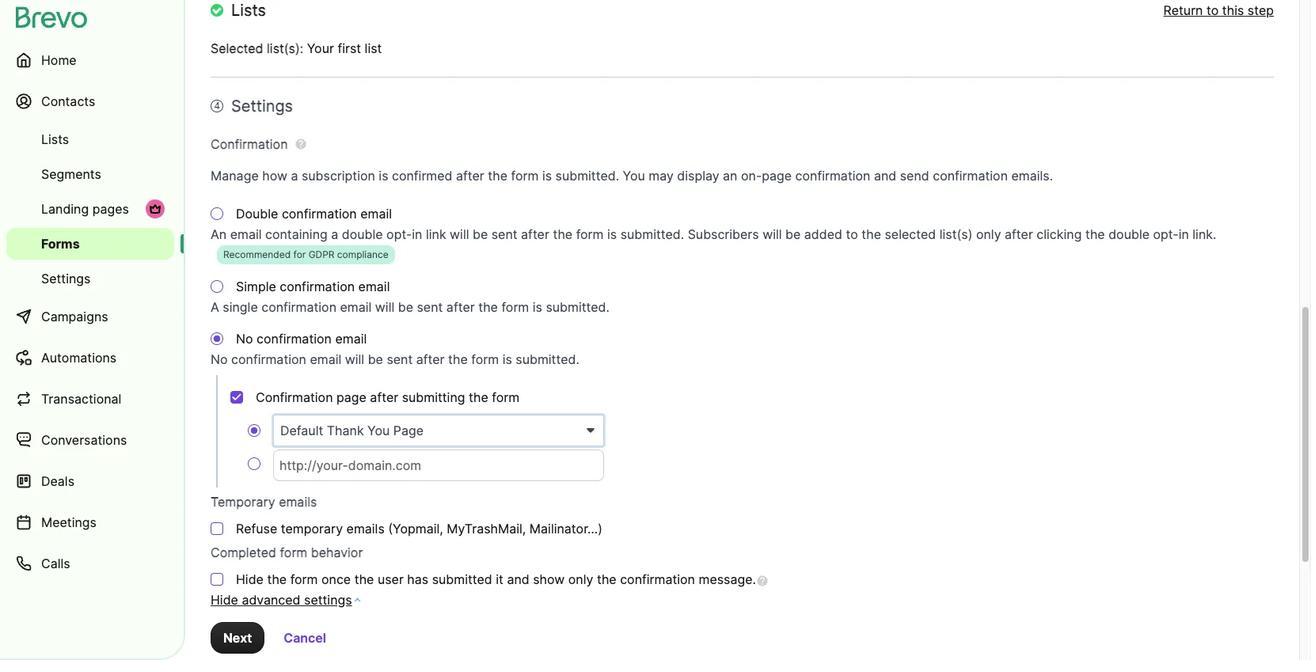 Task type: vqa. For each thing, say whether or not it's contained in the screenshot.
second "confirmation" from the right
no



Task type: describe. For each thing, give the bounding box(es) containing it.
will up confirmation page after submitting the form on the left
[[345, 352, 364, 367]]

confirmed
[[392, 168, 453, 184]]

a inside an email containing a double opt-in link will be sent after the form is submitted. subscribers will be added to the selected list(s) only after clicking the double opt-in link. recommended for gdpr compliance
[[331, 226, 338, 242]]

has
[[407, 572, 429, 588]]

transactional link
[[6, 380, 174, 418]]

list(s):
[[267, 40, 303, 56]]

transactional
[[41, 391, 121, 407]]

to inside button
[[1207, 2, 1219, 18]]

gdpr
[[309, 249, 335, 261]]

you
[[623, 168, 645, 184]]

selected
[[885, 226, 936, 242]]

(yopmail,
[[388, 521, 443, 537]]

submitting
[[402, 390, 465, 405]]

deals link
[[6, 462, 174, 501]]

refuse temporary emails (yopmail, mytrashmail, mailinator…)
[[236, 521, 603, 537]]

completed form behavior
[[211, 545, 363, 561]]

email for no confirmation email will be sent after the form is submitted.
[[310, 352, 342, 367]]

behavior
[[311, 545, 363, 561]]

be up no confirmation email will be sent after the form is submitted.
[[398, 299, 413, 315]]

meetings
[[41, 515, 97, 531]]

show
[[533, 572, 565, 588]]

campaigns
[[41, 309, 108, 325]]

may
[[649, 168, 674, 184]]

return to this step
[[1164, 2, 1274, 18]]

contacts link
[[6, 82, 174, 120]]

conversations
[[41, 432, 127, 448]]

is inside an email containing a double opt-in link will be sent after the form is submitted. subscribers will be added to the selected list(s) only after clicking the double opt-in link. recommended for gdpr compliance
[[607, 226, 617, 242]]

send
[[900, 168, 930, 184]]

selected list(s): your first list
[[211, 40, 382, 56]]

0 horizontal spatial only
[[568, 572, 593, 588]]

completed
[[211, 545, 276, 561]]

emails.
[[1012, 168, 1053, 184]]

0 horizontal spatial and
[[507, 572, 530, 588]]

forms
[[41, 236, 80, 252]]

a
[[211, 299, 219, 315]]

2 in from the left
[[1179, 226, 1189, 242]]

simple
[[236, 279, 276, 295]]

your
[[307, 40, 334, 56]]

no for no confirmation email
[[236, 331, 253, 347]]

simple confirmation email
[[236, 279, 390, 295]]

mailinator…)
[[530, 521, 603, 537]]

recommended
[[223, 249, 291, 261]]

hide for hide advanced settings
[[211, 592, 238, 608]]

be right "link"
[[473, 226, 488, 242]]

advanced
[[242, 592, 301, 608]]

2 opt- from the left
[[1153, 226, 1179, 242]]

cancel
[[284, 630, 326, 646]]

a single confirmation email will be sent after the form is submitted.
[[211, 299, 610, 315]]

return image
[[211, 4, 223, 17]]

calls link
[[6, 545, 174, 583]]

home link
[[6, 41, 174, 79]]

hide for hide the form once the user has submitted it and show only the confirmation message.
[[236, 572, 264, 588]]

once
[[322, 572, 351, 588]]

0 horizontal spatial page
[[337, 390, 367, 405]]

list
[[365, 40, 382, 56]]

1 opt- from the left
[[387, 226, 412, 242]]

settings link
[[6, 263, 174, 295]]

forms link
[[6, 228, 174, 260]]

0 horizontal spatial sent
[[387, 352, 413, 367]]

selected
[[211, 40, 263, 56]]

added
[[804, 226, 843, 242]]

containing
[[265, 226, 328, 242]]

meetings link
[[6, 504, 174, 542]]

landing
[[41, 201, 89, 217]]

campaigns link
[[6, 298, 174, 336]]

4
[[214, 100, 220, 112]]

return
[[1164, 2, 1203, 18]]

1 vertical spatial settings
[[41, 271, 91, 287]]

left___rvooi image
[[149, 203, 162, 215]]

email for simple confirmation email
[[358, 279, 390, 295]]

double confirmation email
[[236, 206, 392, 222]]

calls
[[41, 556, 70, 572]]

conversations link
[[6, 421, 174, 459]]

for
[[293, 249, 306, 261]]

lists link
[[6, 124, 174, 155]]

subscription
[[302, 168, 375, 184]]

on-
[[741, 168, 762, 184]]

no confirmation email will be sent after the form is submitted.
[[211, 352, 580, 367]]

http://your-domain.com text field
[[273, 450, 604, 482]]

1 horizontal spatial emails
[[347, 521, 385, 537]]

landing pages
[[41, 201, 129, 217]]

home
[[41, 52, 77, 68]]

automations link
[[6, 339, 174, 377]]

display
[[677, 168, 720, 184]]

0 vertical spatial emails
[[279, 494, 317, 510]]

confirmation for confirmation
[[211, 136, 288, 152]]

mytrashmail,
[[447, 521, 526, 537]]



Task type: locate. For each thing, give the bounding box(es) containing it.
be up confirmation page after submitting the form on the left
[[368, 352, 383, 367]]

1 double from the left
[[342, 226, 383, 242]]

0 horizontal spatial no
[[211, 352, 228, 367]]

clicking
[[1037, 226, 1082, 242]]

sent right "link"
[[492, 226, 518, 242]]

email up no confirmation email will be sent after the form is submitted.
[[335, 331, 367, 347]]

1 horizontal spatial settings
[[231, 97, 293, 116]]

message.
[[699, 572, 756, 588]]

return to this step button
[[1164, 1, 1274, 20]]

double up compliance
[[342, 226, 383, 242]]

settings down forms
[[41, 271, 91, 287]]

and
[[874, 168, 897, 184], [507, 572, 530, 588]]

to inside an email containing a double opt-in link will be sent after the form is submitted. subscribers will be added to the selected list(s) only after clicking the double opt-in link. recommended for gdpr compliance
[[846, 226, 858, 242]]

lists inside lists 'link'
[[41, 131, 69, 147]]

double
[[342, 226, 383, 242], [1109, 226, 1150, 242]]

hide
[[236, 572, 264, 588], [211, 592, 238, 608]]

emails up temporary
[[279, 494, 317, 510]]

the
[[488, 168, 508, 184], [553, 226, 573, 242], [862, 226, 881, 242], [1086, 226, 1105, 242], [478, 299, 498, 315], [448, 352, 468, 367], [469, 390, 488, 405], [267, 572, 287, 588], [354, 572, 374, 588], [597, 572, 617, 588]]

an
[[723, 168, 738, 184]]

first
[[338, 40, 361, 56]]

an email containing a double opt-in link will be sent after the form is submitted. subscribers will be added to the selected list(s) only after clicking the double opt-in link. recommended for gdpr compliance
[[211, 226, 1217, 261]]

lists right return image
[[231, 1, 266, 20]]

1 horizontal spatial in
[[1179, 226, 1189, 242]]

an
[[211, 226, 227, 242]]

0 vertical spatial a
[[291, 168, 298, 184]]

step
[[1248, 2, 1274, 18]]

1 in from the left
[[412, 226, 422, 242]]

hide the form once the user has submitted it and show only the confirmation message.
[[236, 572, 756, 588]]

automations
[[41, 350, 117, 366]]

link
[[426, 226, 446, 242]]

subscribers
[[688, 226, 759, 242]]

opt-
[[387, 226, 412, 242], [1153, 226, 1179, 242]]

manage
[[211, 168, 259, 184]]

1 horizontal spatial to
[[1207, 2, 1219, 18]]

is
[[379, 168, 388, 184], [542, 168, 552, 184], [607, 226, 617, 242], [533, 299, 542, 315], [503, 352, 512, 367]]

settings
[[231, 97, 293, 116], [41, 271, 91, 287]]

to
[[1207, 2, 1219, 18], [846, 226, 858, 242]]

email for no confirmation email
[[335, 331, 367, 347]]

1 vertical spatial and
[[507, 572, 530, 588]]

deals
[[41, 474, 74, 489]]

settings right 4
[[231, 97, 293, 116]]

manage how a subscription is confirmed after the form is submitted. you may display an on-page confirmation and send confirmation emails.
[[211, 168, 1053, 184]]

will up no confirmation email will be sent after the form is submitted.
[[375, 299, 395, 315]]

confirmation
[[796, 168, 871, 184], [933, 168, 1008, 184], [282, 206, 357, 222], [280, 279, 355, 295], [262, 299, 337, 315], [257, 331, 332, 347], [231, 352, 306, 367], [620, 572, 695, 588]]

sent up confirmation page after submitting the form on the left
[[387, 352, 413, 367]]

no confirmation email
[[236, 331, 367, 347]]

in left link.
[[1179, 226, 1189, 242]]

will right "link"
[[450, 226, 469, 242]]

temporary
[[281, 521, 343, 537]]

1 horizontal spatial page
[[762, 168, 792, 184]]

confirmation down "no confirmation email" on the bottom left
[[256, 390, 333, 405]]

hide advanced settings
[[211, 592, 352, 608]]

0 horizontal spatial in
[[412, 226, 422, 242]]

1 vertical spatial lists
[[41, 131, 69, 147]]

submitted
[[432, 572, 492, 588]]

1 vertical spatial page
[[337, 390, 367, 405]]

0 horizontal spatial to
[[846, 226, 858, 242]]

page right an
[[762, 168, 792, 184]]

0 vertical spatial hide
[[236, 572, 264, 588]]

0 vertical spatial to
[[1207, 2, 1219, 18]]

this
[[1223, 2, 1244, 18]]

no for no confirmation email will be sent after the form is submitted.
[[211, 352, 228, 367]]

refuse
[[236, 521, 277, 537]]

submitted. inside an email containing a double opt-in link will be sent after the form is submitted. subscribers will be added to the selected list(s) only after clicking the double opt-in link. recommended for gdpr compliance
[[621, 226, 684, 242]]

email for double confirmation email
[[360, 206, 392, 222]]

form inside an email containing a double opt-in link will be sent after the form is submitted. subscribers will be added to the selected list(s) only after clicking the double opt-in link. recommended for gdpr compliance
[[576, 226, 604, 242]]

and left send
[[874, 168, 897, 184]]

0 horizontal spatial double
[[342, 226, 383, 242]]

email down compliance
[[358, 279, 390, 295]]

2 double from the left
[[1109, 226, 1150, 242]]

segments link
[[6, 158, 174, 190]]

temporary emails
[[211, 494, 317, 510]]

0 horizontal spatial lists
[[41, 131, 69, 147]]

no down the single
[[236, 331, 253, 347]]

double right clicking
[[1109, 226, 1150, 242]]

landing pages link
[[6, 193, 174, 225]]

be left added
[[786, 226, 801, 242]]

a
[[291, 168, 298, 184], [331, 226, 338, 242]]

email up recommended on the top left
[[230, 226, 262, 242]]

opt- left "link"
[[387, 226, 412, 242]]

cancel button
[[271, 622, 339, 654]]

0 horizontal spatial a
[[291, 168, 298, 184]]

0 vertical spatial only
[[976, 226, 1001, 242]]

in left "link"
[[412, 226, 422, 242]]

next button
[[211, 622, 265, 654]]

pages
[[92, 201, 129, 217]]

1 horizontal spatial only
[[976, 226, 1001, 242]]

emails
[[279, 494, 317, 510], [347, 521, 385, 537]]

confirmation for confirmation page after submitting the form
[[256, 390, 333, 405]]

0 vertical spatial settings
[[231, 97, 293, 116]]

hide up next button
[[211, 592, 238, 608]]

how
[[262, 168, 287, 184]]

in
[[412, 226, 422, 242], [1179, 226, 1189, 242]]

a right how
[[291, 168, 298, 184]]

1 horizontal spatial double
[[1109, 226, 1150, 242]]

0 vertical spatial sent
[[492, 226, 518, 242]]

to left this
[[1207, 2, 1219, 18]]

segments
[[41, 166, 101, 182]]

lists up segments
[[41, 131, 69, 147]]

1 vertical spatial a
[[331, 226, 338, 242]]

single
[[223, 299, 258, 315]]

a up 'gdpr' at the left of page
[[331, 226, 338, 242]]

1 vertical spatial to
[[846, 226, 858, 242]]

list(s)
[[940, 226, 973, 242]]

1 vertical spatial emails
[[347, 521, 385, 537]]

confirmation page after submitting the form
[[256, 390, 520, 405]]

email down simple confirmation email
[[340, 299, 372, 315]]

2 vertical spatial sent
[[387, 352, 413, 367]]

1 horizontal spatial sent
[[417, 299, 443, 315]]

it
[[496, 572, 504, 588]]

1 vertical spatial hide
[[211, 592, 238, 608]]

0 horizontal spatial emails
[[279, 494, 317, 510]]

1 horizontal spatial and
[[874, 168, 897, 184]]

1 vertical spatial confirmation
[[256, 390, 333, 405]]

double
[[236, 206, 278, 222]]

email up compliance
[[360, 206, 392, 222]]

email inside an email containing a double opt-in link will be sent after the form is submitted. subscribers will be added to the selected list(s) only after clicking the double opt-in link. recommended for gdpr compliance
[[230, 226, 262, 242]]

1 vertical spatial sent
[[417, 299, 443, 315]]

1 horizontal spatial opt-
[[1153, 226, 1179, 242]]

1 vertical spatial no
[[211, 352, 228, 367]]

opt- left link.
[[1153, 226, 1179, 242]]

1 vertical spatial only
[[568, 572, 593, 588]]

0 vertical spatial page
[[762, 168, 792, 184]]

page
[[762, 168, 792, 184], [337, 390, 367, 405]]

hide down completed
[[236, 572, 264, 588]]

submitted.
[[556, 168, 619, 184], [621, 226, 684, 242], [546, 299, 610, 315], [516, 352, 580, 367]]

emails up behavior
[[347, 521, 385, 537]]

only right "list(s)"
[[976, 226, 1001, 242]]

0 vertical spatial confirmation
[[211, 136, 288, 152]]

settings
[[304, 592, 352, 608]]

next
[[223, 630, 252, 646]]

0 vertical spatial lists
[[231, 1, 266, 20]]

be
[[473, 226, 488, 242], [786, 226, 801, 242], [398, 299, 413, 315], [368, 352, 383, 367]]

confirmation up manage
[[211, 136, 288, 152]]

sent
[[492, 226, 518, 242], [417, 299, 443, 315], [387, 352, 413, 367]]

email
[[360, 206, 392, 222], [230, 226, 262, 242], [358, 279, 390, 295], [340, 299, 372, 315], [335, 331, 367, 347], [310, 352, 342, 367]]

temporary
[[211, 494, 275, 510]]

1 horizontal spatial a
[[331, 226, 338, 242]]

only right show
[[568, 572, 593, 588]]

no down a
[[211, 352, 228, 367]]

sent inside an email containing a double opt-in link will be sent after the form is submitted. subscribers will be added to the selected list(s) only after clicking the double opt-in link. recommended for gdpr compliance
[[492, 226, 518, 242]]

0 vertical spatial no
[[236, 331, 253, 347]]

1 horizontal spatial no
[[236, 331, 253, 347]]

0 vertical spatial and
[[874, 168, 897, 184]]

lists
[[231, 1, 266, 20], [41, 131, 69, 147]]

will right subscribers
[[763, 226, 782, 242]]

user
[[378, 572, 404, 588]]

sent up no confirmation email will be sent after the form is submitted.
[[417, 299, 443, 315]]

contacts
[[41, 93, 95, 109]]

0 horizontal spatial opt-
[[387, 226, 412, 242]]

email down "no confirmation email" on the bottom left
[[310, 352, 342, 367]]

compliance
[[337, 249, 389, 261]]

and right it
[[507, 572, 530, 588]]

2 horizontal spatial sent
[[492, 226, 518, 242]]

1 horizontal spatial lists
[[231, 1, 266, 20]]

page down no confirmation email will be sent after the form is submitted.
[[337, 390, 367, 405]]

0 horizontal spatial settings
[[41, 271, 91, 287]]

to right added
[[846, 226, 858, 242]]

only inside an email containing a double opt-in link will be sent after the form is submitted. subscribers will be added to the selected list(s) only after clicking the double opt-in link. recommended for gdpr compliance
[[976, 226, 1001, 242]]



